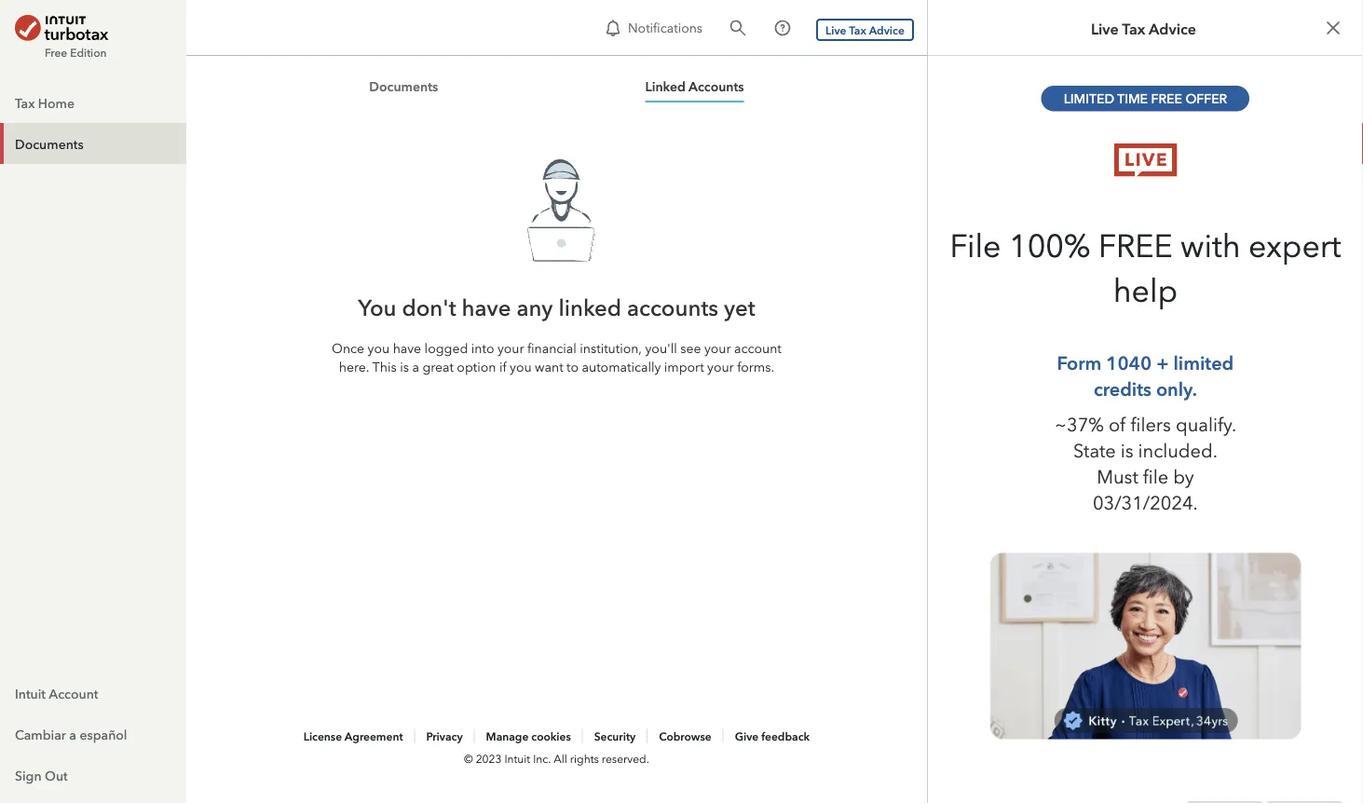 Task type: locate. For each thing, give the bounding box(es) containing it.
~37% of filers qualify. state is included. must file by 03/31/2024.
[[1055, 414, 1237, 514]]

03/31/2024.
[[1094, 492, 1199, 514]]

1 horizontal spatial have
[[462, 294, 511, 321]]

is up must
[[1121, 440, 1134, 462]]

0 vertical spatial is
[[400, 358, 409, 375]]

must
[[1097, 466, 1139, 488]]

notifications
[[628, 18, 703, 35]]

you
[[368, 339, 390, 356], [510, 358, 532, 375]]

1 horizontal spatial is
[[1121, 440, 1134, 462]]

live tax advice
[[1092, 18, 1197, 38], [826, 22, 905, 37]]

accounts
[[689, 79, 744, 95]]

sign out
[[15, 767, 68, 784]]

0 vertical spatial a
[[412, 358, 419, 375]]

free for time
[[1152, 90, 1183, 106]]

0 vertical spatial documents
[[370, 79, 438, 95]]

0 horizontal spatial live tax advice
[[826, 22, 905, 37]]

free right time
[[1152, 90, 1183, 106]]

free inside "file 100% free with expert help"
[[1099, 227, 1173, 265]]

your up if in the left of the page
[[498, 339, 524, 356]]

advice
[[1149, 18, 1197, 38], [869, 22, 905, 37]]

free
[[1152, 90, 1183, 106], [1099, 227, 1173, 265]]

great
[[423, 358, 454, 375]]

0 horizontal spatial is
[[400, 358, 409, 375]]

0 horizontal spatial live
[[826, 22, 847, 37]]

~37%
[[1055, 414, 1105, 436]]

help
[[1114, 272, 1178, 309]]

1 vertical spatial is
[[1121, 440, 1134, 462]]

1 vertical spatial you
[[510, 358, 532, 375]]

if
[[500, 358, 507, 375]]

0 vertical spatial you
[[368, 339, 390, 356]]

0 horizontal spatial a
[[69, 726, 76, 743]]

you don't have any linked accounts yet main content
[[186, 56, 927, 804]]

free for 100%
[[1099, 227, 1173, 265]]

0 vertical spatial intuit
[[15, 685, 46, 702]]

tab list
[[186, 75, 927, 103]]

tax home link
[[0, 82, 186, 123]]

license
[[304, 729, 342, 744]]

intuit account
[[15, 685, 98, 702]]

documents inside tab list
[[370, 79, 438, 95]]

privacy link
[[426, 729, 463, 744]]

cobrowse
[[659, 729, 712, 744]]

1 horizontal spatial tax
[[849, 22, 867, 37]]

is inside once you have logged into your financial institution, you'll see your account here. this is a great option if you want to automatically import your forms.
[[400, 358, 409, 375]]

have up the this
[[393, 339, 421, 356]]

1 vertical spatial documents
[[15, 135, 84, 152]]

intuit up cambiar
[[15, 685, 46, 702]]

a left español
[[69, 726, 76, 743]]

tax up time
[[1123, 18, 1146, 38]]

give feedback link
[[735, 729, 810, 744]]

have for logged
[[393, 339, 421, 356]]

1 horizontal spatial a
[[412, 358, 419, 375]]

with
[[1181, 227, 1241, 265]]

expert
[[1249, 227, 1342, 265]]

a left great
[[412, 358, 419, 375]]

don't
[[402, 294, 456, 321]]

once you have logged into your financial institution, you'll see your account here. this is a great option if you want to automatically import your forms.
[[332, 339, 782, 375]]

icon for linked accounts image
[[482, 140, 632, 277]]

forms.
[[738, 358, 775, 375]]

1 horizontal spatial you
[[510, 358, 532, 375]]

you up the this
[[368, 339, 390, 356]]

have
[[462, 294, 511, 321], [393, 339, 421, 356]]

live tax advice right help icon
[[826, 22, 905, 37]]

1 vertical spatial free
[[1099, 227, 1173, 265]]

1 horizontal spatial intuit
[[505, 751, 531, 766]]

1 horizontal spatial documents
[[370, 79, 438, 95]]

0 horizontal spatial intuit
[[15, 685, 46, 702]]

0 vertical spatial have
[[462, 294, 511, 321]]

included.
[[1139, 440, 1218, 462]]

español
[[80, 726, 127, 743]]

tax right help icon
[[849, 22, 867, 37]]

0 vertical spatial free
[[1152, 90, 1183, 106]]

privacy
[[426, 729, 463, 744]]

live tax advice up limited time free offer
[[1092, 18, 1197, 38]]

have up "into"
[[462, 294, 511, 321]]

tax left home at the top of the page
[[15, 94, 35, 111]]

linked accounts button
[[646, 75, 744, 103]]

home
[[38, 94, 75, 111]]

cambiar a español link
[[0, 714, 186, 755]]

intuit down manage
[[505, 751, 531, 766]]

is
[[400, 358, 409, 375], [1121, 440, 1134, 462]]

accounts
[[627, 294, 719, 321]]

0 horizontal spatial you
[[368, 339, 390, 356]]

reserved.
[[602, 751, 650, 766]]

is right the this
[[400, 358, 409, 375]]

this
[[373, 358, 397, 375]]

account
[[49, 685, 98, 702]]

1 horizontal spatial live tax advice
[[1092, 18, 1197, 38]]

give
[[735, 729, 759, 744]]

manage cookies
[[486, 729, 571, 744]]

manage
[[486, 729, 529, 744]]

0 horizontal spatial advice
[[869, 22, 905, 37]]

help image
[[774, 19, 792, 37]]

of
[[1109, 414, 1127, 436]]

1 horizontal spatial live
[[1092, 18, 1119, 38]]

here.
[[339, 358, 369, 375]]

account
[[735, 339, 782, 356]]

intuit inside you don't have any linked accounts yet main content
[[505, 751, 531, 766]]

offer
[[1186, 90, 1228, 106]]

1 vertical spatial intuit
[[505, 751, 531, 766]]

is inside the ~37% of filers qualify. state is included. must file by 03/31/2024.
[[1121, 440, 1134, 462]]

automatically
[[582, 358, 661, 375]]

documents button
[[370, 75, 438, 103]]

you right if in the left of the page
[[510, 358, 532, 375]]

live up limited
[[1092, 18, 1119, 38]]

limited time free offer
[[1064, 90, 1228, 106]]

linked
[[646, 79, 686, 95]]

your right see
[[705, 339, 731, 356]]

live right help icon
[[826, 22, 847, 37]]

1 vertical spatial a
[[69, 726, 76, 743]]

import
[[665, 358, 704, 375]]

form 1040 + limited credits only.
[[1058, 352, 1235, 400]]

0 horizontal spatial have
[[393, 339, 421, 356]]

form
[[1058, 352, 1102, 374]]

have inside once you have logged into your financial institution, you'll see your account here. this is a great option if you want to automatically import your forms.
[[393, 339, 421, 356]]

linked
[[559, 294, 622, 321]]

intuit
[[15, 685, 46, 702], [505, 751, 531, 766]]

tax
[[1123, 18, 1146, 38], [849, 22, 867, 37], [15, 94, 35, 111]]

© 2023 intuit inc. all rights reserved.
[[464, 751, 650, 766]]

0 horizontal spatial tax
[[15, 94, 35, 111]]

inc.
[[533, 751, 551, 766]]

live tax advice button
[[817, 18, 914, 41]]

file
[[950, 227, 1002, 265]]

free up help
[[1099, 227, 1173, 265]]

0 horizontal spatial documents
[[15, 135, 84, 152]]

1 vertical spatial have
[[393, 339, 421, 356]]



Task type: describe. For each thing, give the bounding box(es) containing it.
cookies
[[532, 729, 571, 744]]

financial
[[528, 339, 577, 356]]

feedback
[[762, 729, 810, 744]]

documents for documents 'button'
[[370, 79, 438, 95]]

only.
[[1157, 378, 1198, 400]]

edition
[[70, 45, 107, 60]]

live tax advice inside button
[[826, 22, 905, 37]]

manage cookies link
[[486, 729, 571, 744]]

security link
[[595, 729, 636, 744]]

limited
[[1174, 352, 1235, 374]]

intuit inside the intuit account link
[[15, 685, 46, 702]]

give feedback
[[735, 729, 810, 744]]

limited
[[1064, 90, 1115, 106]]

time
[[1118, 90, 1149, 106]]

documents for documents link
[[15, 135, 84, 152]]

1040
[[1107, 352, 1152, 374]]

turbotax image
[[15, 15, 109, 41]]

notifications button
[[597, 11, 710, 45]]

cambiar
[[15, 726, 66, 743]]

tax inside button
[[849, 22, 867, 37]]

2 horizontal spatial tax
[[1123, 18, 1146, 38]]

live icon image
[[1114, 143, 1178, 177]]

+
[[1157, 352, 1169, 374]]

any
[[517, 294, 553, 321]]

tax home
[[15, 94, 75, 111]]

file
[[1144, 466, 1169, 488]]

you'll
[[646, 339, 677, 356]]

into
[[472, 339, 495, 356]]

you
[[358, 294, 397, 321]]

sign out link
[[0, 755, 186, 796]]

search image
[[729, 19, 748, 37]]

out
[[45, 767, 68, 784]]

live inside button
[[826, 22, 847, 37]]

see
[[681, 339, 701, 356]]

1 horizontal spatial advice
[[1149, 18, 1197, 38]]

agreement
[[345, 729, 403, 744]]

license agreement link
[[304, 729, 403, 744]]

once
[[332, 339, 365, 356]]

cambiar a español
[[15, 726, 127, 743]]

close image
[[1323, 17, 1345, 39]]

cobrowse link
[[659, 729, 712, 744]]

want
[[535, 358, 564, 375]]

license agreement
[[304, 729, 403, 744]]

have for any
[[462, 294, 511, 321]]

file 100% free with expert help
[[950, 227, 1342, 309]]

you don't have any linked accounts yet
[[358, 294, 756, 321]]

sign
[[15, 767, 42, 784]]

logged
[[425, 339, 468, 356]]

your left forms.
[[708, 358, 734, 375]]

credits
[[1094, 378, 1152, 400]]

form 1040 + limited credits only. link
[[1047, 350, 1246, 402]]

qualify.
[[1176, 414, 1237, 436]]

yet
[[724, 294, 756, 321]]

2023
[[476, 751, 502, 766]]

all
[[554, 751, 568, 766]]

filers
[[1131, 414, 1172, 436]]

a inside once you have logged into your financial institution, you'll see your account here. this is a great option if you want to automatically import your forms.
[[412, 358, 419, 375]]

100%
[[1010, 227, 1091, 265]]

institution,
[[580, 339, 642, 356]]

advice inside button
[[869, 22, 905, 37]]

documents link
[[0, 123, 186, 164]]

by
[[1174, 466, 1195, 488]]

option
[[457, 358, 496, 375]]

rights
[[570, 751, 599, 766]]

free edition
[[45, 45, 107, 60]]

tab list containing documents
[[186, 75, 927, 103]]

linked accounts
[[646, 79, 744, 95]]

©
[[464, 751, 473, 766]]

state
[[1074, 440, 1117, 462]]

meet kitty, one of our experts. she has 33 years of experience. image
[[991, 553, 1302, 740]]

intuit account link
[[0, 673, 186, 714]]

to
[[567, 358, 579, 375]]

free
[[45, 45, 67, 60]]



Task type: vqa. For each thing, say whether or not it's contained in the screenshot.
0H to the right
no



